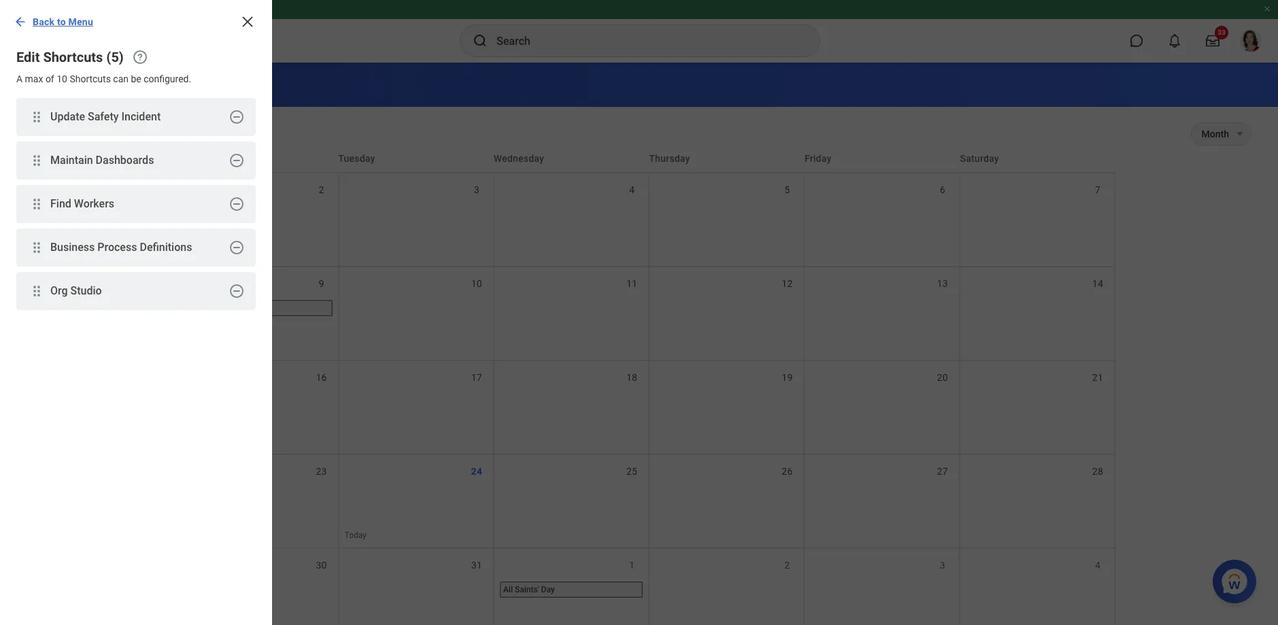 Task type: describe. For each thing, give the bounding box(es) containing it.
business
[[50, 241, 95, 254]]

today tuesday, october 24, 2023 cell
[[339, 455, 495, 548]]

update safety incident button
[[16, 98, 218, 136]]

5
[[785, 184, 790, 195]]

1 vertical spatial 1
[[629, 560, 635, 571]]

minus circle image for org studio
[[229, 283, 245, 299]]

find workers button
[[16, 185, 218, 223]]

draggable vertical image for find workers
[[29, 196, 45, 212]]

time
[[27, 75, 65, 94]]

list containing update safety incident
[[0, 98, 272, 327]]

business process definitions list item
[[16, 229, 256, 267]]

time off and leave calendar main content
[[0, 63, 1278, 625]]

0 vertical spatial shortcuts
[[43, 49, 103, 65]]

org studio button
[[16, 272, 218, 310]]

business process definitions
[[50, 241, 192, 254]]

update safety incident list item
[[16, 98, 256, 136]]

draggable vertical image for update safety incident
[[29, 109, 45, 125]]

columbus
[[193, 303, 230, 313]]

row containing 30
[[27, 548, 1116, 625]]

close environment banner image
[[1263, 5, 1272, 13]]

all saints' day
[[503, 585, 555, 595]]

16
[[316, 372, 327, 383]]

find workers list item
[[16, 185, 256, 223]]

sunday, october 15, 2023 cell
[[29, 361, 184, 454]]

off
[[69, 75, 92, 94]]

11
[[627, 278, 638, 289]]

maintain
[[50, 154, 93, 167]]

chevron down image
[[235, 127, 248, 141]]

minus circle image for business process definitions
[[229, 239, 245, 256]]

friday
[[805, 153, 832, 164]]

global navigation dialog
[[0, 0, 272, 625]]

minus circle image for update safety incident
[[229, 109, 245, 125]]

org
[[50, 285, 68, 298]]

edit
[[16, 49, 40, 65]]

tuesday column header
[[338, 152, 494, 165]]

27
[[937, 466, 948, 477]]

draggable vertical image for org studio
[[29, 283, 45, 299]]

search image
[[472, 33, 488, 49]]

wednesday
[[494, 153, 544, 164]]

draggable vertical image for maintain dashboards
[[29, 152, 45, 169]]

saints'
[[515, 585, 539, 595]]

30
[[316, 560, 327, 571]]

25
[[627, 466, 638, 477]]

31
[[471, 560, 482, 571]]

x image
[[239, 14, 256, 30]]

13
[[937, 278, 948, 289]]

7
[[1095, 184, 1101, 195]]

to
[[57, 16, 66, 27]]

maintain dashboards
[[50, 154, 154, 167]]

10 inside row group
[[471, 278, 482, 289]]

18
[[627, 372, 638, 383]]

process
[[98, 241, 137, 254]]

chevron left image
[[96, 127, 109, 141]]

incident
[[121, 110, 161, 123]]

calendar application
[[27, 145, 1251, 625]]

wednesday column header
[[494, 152, 649, 165]]

0 horizontal spatial 2
[[319, 184, 324, 195]]

1 horizontal spatial 3
[[940, 560, 946, 571]]

notifications large image
[[1168, 34, 1182, 48]]

business process definitions button
[[16, 229, 218, 267]]

1 horizontal spatial day
[[541, 585, 555, 595]]

9
[[319, 278, 324, 289]]

row containing 16
[[27, 360, 1116, 454]]

safety
[[88, 110, 119, 123]]

inbox large image
[[1206, 34, 1220, 48]]

workers
[[74, 197, 114, 210]]

and
[[96, 75, 123, 94]]

sunday, october 22, 2023 cell
[[29, 455, 184, 548]]

10 inside global navigation dialog
[[57, 73, 67, 84]]

update safety incident
[[50, 110, 161, 123]]

today inside cell
[[345, 531, 367, 540]]

calendar
[[174, 75, 240, 94]]

a
[[16, 73, 23, 84]]

maintain dashboards button
[[16, 142, 218, 180]]

can
[[113, 73, 129, 84]]



Task type: locate. For each thing, give the bounding box(es) containing it.
draggable vertical image for business process definitions
[[29, 239, 45, 256]]

1 horizontal spatial 4
[[1095, 560, 1101, 571]]

edit shortcuts (5)
[[16, 49, 124, 65]]

saturday
[[960, 153, 999, 164]]

definitions
[[140, 241, 192, 254]]

day
[[232, 303, 245, 313], [541, 585, 555, 595]]

0 vertical spatial 1
[[163, 184, 169, 195]]

draggable vertical image down oct
[[29, 196, 45, 212]]

month
[[1202, 129, 1229, 139]]

oct
[[34, 184, 49, 195]]

19
[[782, 372, 793, 383]]

23
[[316, 466, 327, 477]]

table containing sunday
[[27, 145, 1116, 625]]

draggable vertical image left org
[[29, 283, 45, 299]]

4 row from the top
[[27, 360, 1116, 454]]

0 horizontal spatial 3
[[474, 184, 480, 195]]

today inside button
[[44, 128, 68, 138]]

menu
[[68, 16, 93, 27]]

minus circle image inside business process definitions list item
[[229, 239, 245, 256]]

chevron right image
[[122, 127, 136, 141]]

shortcuts down edit shortcuts (5)
[[70, 73, 111, 84]]

0 horizontal spatial 4
[[629, 184, 635, 195]]

0 horizontal spatial day
[[232, 303, 245, 313]]

5 row from the top
[[27, 454, 1116, 548]]

sunday, october 29, 2023 cell
[[29, 549, 184, 625]]

draggable vertical image inside business process definitions button
[[29, 239, 45, 256]]

0 vertical spatial minus circle image
[[229, 109, 245, 125]]

columbus day
[[193, 303, 245, 313]]

minus circle image for maintain dashboards
[[229, 152, 245, 169]]

minus circle image inside org studio list item
[[229, 283, 245, 299]]

2023
[[200, 125, 231, 141]]

day right columbus
[[232, 303, 245, 313]]

row group inside calendar application
[[27, 172, 1116, 625]]

3
[[474, 184, 480, 195], [940, 560, 946, 571]]

draggable vertical image inside find workers button
[[29, 196, 45, 212]]

draggable vertical image inside maintain dashboards button
[[29, 152, 45, 169]]

configured.
[[144, 73, 191, 84]]

shortcuts up the off
[[43, 49, 103, 65]]

0 vertical spatial 4
[[629, 184, 635, 195]]

28
[[1093, 466, 1104, 477]]

0 horizontal spatial 10
[[57, 73, 67, 84]]

1 vertical spatial 2
[[785, 560, 790, 571]]

draggable vertical image left business
[[29, 239, 45, 256]]

1 inside cell
[[163, 184, 169, 195]]

0 vertical spatial minus circle image
[[229, 152, 245, 169]]

minus circle image inside update safety incident list item
[[229, 109, 245, 125]]

1 vertical spatial today
[[345, 531, 367, 540]]

1 draggable vertical image from the top
[[29, 109, 45, 125]]

list
[[0, 98, 272, 327]]

org studio list item
[[16, 272, 256, 310]]

2 draggable vertical image from the top
[[29, 152, 45, 169]]

1 vertical spatial 4
[[1095, 560, 1101, 571]]

thursday column header
[[649, 152, 805, 165]]

banner
[[0, 0, 1278, 63]]

column header
[[183, 152, 338, 165]]

0 vertical spatial 2
[[319, 184, 324, 195]]

update
[[50, 110, 85, 123]]

tuesday
[[338, 153, 375, 164]]

find workers
[[50, 197, 114, 210]]

row group containing oct
[[27, 172, 1116, 625]]

1 vertical spatial minus circle image
[[229, 239, 245, 256]]

month button
[[1192, 123, 1229, 145]]

dashboards
[[96, 154, 154, 167]]

1 horizontal spatial 10
[[471, 278, 482, 289]]

0 vertical spatial 3
[[474, 184, 480, 195]]

1 horizontal spatial 2
[[785, 560, 790, 571]]

1 minus circle image from the top
[[229, 152, 245, 169]]

1 vertical spatial shortcuts
[[70, 73, 111, 84]]

12
[[782, 278, 793, 289]]

draggable vertical image left update
[[29, 109, 45, 125]]

minus circle image inside find workers 'list item'
[[229, 196, 245, 212]]

0 vertical spatial day
[[232, 303, 245, 313]]

thursday
[[649, 153, 690, 164]]

october 2023
[[149, 125, 231, 141]]

max
[[25, 73, 43, 84]]

draggable vertical image
[[29, 109, 45, 125], [29, 152, 45, 169], [29, 196, 45, 212], [29, 239, 45, 256], [29, 283, 45, 299]]

draggable vertical image inside update safety incident button
[[29, 109, 45, 125]]

24
[[471, 466, 482, 477]]

be
[[131, 73, 141, 84]]

3 row from the top
[[27, 266, 1116, 360]]

today button
[[27, 125, 85, 141]]

4
[[629, 184, 635, 195], [1095, 560, 1101, 571]]

arrow left image
[[14, 15, 27, 29]]

20
[[937, 372, 948, 383]]

minus circle image for find workers
[[229, 196, 245, 212]]

minus circle image
[[229, 109, 245, 125], [229, 196, 245, 212]]

sunday column header
[[27, 152, 183, 165]]

(5)
[[106, 49, 124, 65]]

draggable vertical image up oct
[[29, 152, 45, 169]]

0 horizontal spatial today
[[44, 128, 68, 138]]

2 vertical spatial minus circle image
[[229, 283, 245, 299]]

5 draggable vertical image from the top
[[29, 283, 45, 299]]

minus circle image inside maintain dashboards 'list item'
[[229, 152, 245, 169]]

17
[[471, 372, 482, 383]]

day right saints'
[[541, 585, 555, 595]]

find
[[50, 197, 71, 210]]

2
[[319, 184, 324, 195], [785, 560, 790, 571]]

4 draggable vertical image from the top
[[29, 239, 45, 256]]

3 draggable vertical image from the top
[[29, 196, 45, 212]]

time off and leave calendar
[[27, 75, 240, 94]]

0 horizontal spatial 1
[[163, 184, 169, 195]]

2 row from the top
[[27, 172, 1116, 266]]

october
[[149, 125, 197, 141]]

all
[[503, 585, 513, 595]]

row containing 23
[[27, 454, 1116, 548]]

friday column header
[[805, 152, 960, 165]]

1 vertical spatial 3
[[940, 560, 946, 571]]

table inside the time off and leave calendar main content
[[27, 145, 1116, 625]]

1 horizontal spatial 1
[[629, 560, 635, 571]]

back to menu button
[[8, 8, 101, 35]]

21
[[1093, 372, 1104, 383]]

row containing oct
[[27, 172, 1116, 266]]

1 vertical spatial minus circle image
[[229, 196, 245, 212]]

14
[[1093, 278, 1104, 289]]

sunday, october 1, 2023 cell
[[29, 173, 184, 266]]

6
[[940, 184, 946, 195]]

a max of 10 shortcuts can be configured.
[[16, 73, 191, 84]]

row
[[27, 145, 1116, 172], [27, 172, 1116, 266], [27, 266, 1116, 360], [27, 360, 1116, 454], [27, 454, 1116, 548], [27, 548, 1116, 625]]

maintain dashboards list item
[[16, 142, 256, 180]]

row containing 9
[[27, 266, 1116, 360]]

3 minus circle image from the top
[[229, 283, 245, 299]]

question outline image
[[132, 49, 148, 65]]

1 vertical spatial 10
[[471, 278, 482, 289]]

today
[[44, 128, 68, 138], [345, 531, 367, 540]]

26
[[782, 466, 793, 477]]

shortcuts
[[43, 49, 103, 65], [70, 73, 111, 84]]

org studio
[[50, 285, 102, 298]]

back to menu
[[33, 16, 93, 27]]

6 row from the top
[[27, 548, 1116, 625]]

saturday column header
[[960, 152, 1116, 165]]

row group
[[27, 172, 1116, 625]]

1 vertical spatial day
[[541, 585, 555, 595]]

minus circle image
[[229, 152, 245, 169], [229, 239, 245, 256], [229, 283, 245, 299]]

0 vertical spatial today
[[44, 128, 68, 138]]

draggable vertical image inside "org studio" button
[[29, 283, 45, 299]]

back
[[33, 16, 55, 27]]

10
[[57, 73, 67, 84], [471, 278, 482, 289]]

of
[[45, 73, 54, 84]]

1 minus circle image from the top
[[229, 109, 245, 125]]

sunday
[[27, 153, 60, 164]]

2 minus circle image from the top
[[229, 239, 245, 256]]

1
[[163, 184, 169, 195], [629, 560, 635, 571]]

row containing sunday
[[27, 145, 1116, 172]]

table
[[27, 145, 1116, 625]]

1 horizontal spatial today
[[345, 531, 367, 540]]

2 minus circle image from the top
[[229, 196, 245, 212]]

leave
[[127, 75, 170, 94]]

studio
[[70, 285, 102, 298]]

0 vertical spatial 10
[[57, 73, 67, 84]]

profile logan mcneil element
[[1232, 26, 1270, 56]]

1 row from the top
[[27, 145, 1116, 172]]



Task type: vqa. For each thing, say whether or not it's contained in the screenshot.
31
yes



